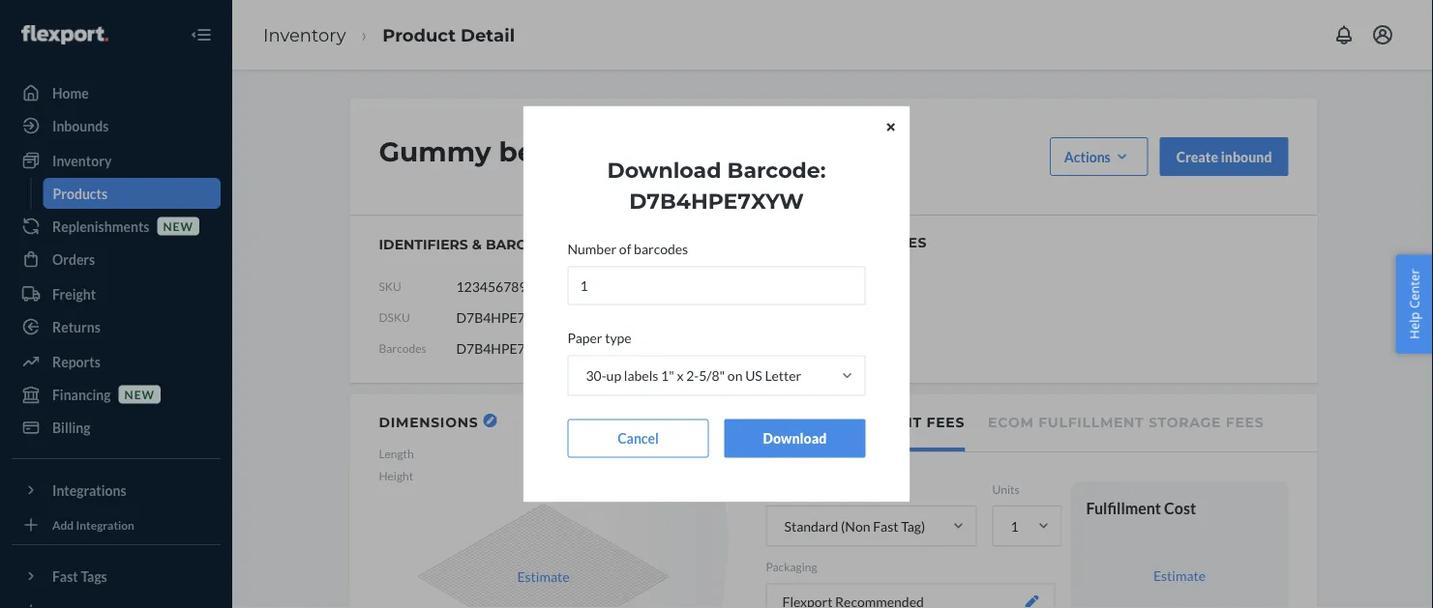Task type: describe. For each thing, give the bounding box(es) containing it.
download barcode: d7b4hpe7xyw
[[608, 157, 826, 214]]

number of barcodes
[[568, 241, 688, 258]]

d7b4hpe7xyw
[[629, 188, 804, 214]]

5/8"
[[699, 368, 725, 384]]

barcode:
[[728, 157, 826, 183]]

up
[[607, 368, 622, 384]]

help center button
[[1396, 255, 1434, 354]]

number
[[568, 241, 617, 258]]

help
[[1406, 312, 1423, 340]]

30-up labels 1" x 2-5/8" on us letter
[[586, 368, 802, 384]]

paper type
[[568, 330, 632, 347]]

x
[[677, 368, 684, 384]]

2-
[[687, 368, 699, 384]]

none number field inside dialog
[[568, 267, 866, 305]]

1"
[[661, 368, 674, 384]]

letter
[[765, 368, 802, 384]]

center
[[1406, 269, 1423, 309]]

download button
[[725, 420, 866, 458]]

barcodes
[[634, 241, 688, 258]]



Task type: locate. For each thing, give the bounding box(es) containing it.
download for download
[[763, 431, 827, 447]]

download down letter
[[763, 431, 827, 447]]

labels
[[624, 368, 659, 384]]

download up d7b4hpe7xyw
[[608, 157, 722, 183]]

30-
[[586, 368, 607, 384]]

0 vertical spatial download
[[608, 157, 722, 183]]

None number field
[[568, 267, 866, 305]]

dialog
[[523, 106, 910, 503]]

0 horizontal spatial download
[[608, 157, 722, 183]]

of
[[619, 241, 632, 258]]

help center
[[1406, 269, 1423, 340]]

1 vertical spatial download
[[763, 431, 827, 447]]

download inside "button"
[[763, 431, 827, 447]]

on
[[728, 368, 743, 384]]

type
[[605, 330, 632, 347]]

download inside download barcode: d7b4hpe7xyw
[[608, 157, 722, 183]]

download for download barcode: d7b4hpe7xyw
[[608, 157, 722, 183]]

paper
[[568, 330, 603, 347]]

dialog containing download barcode:
[[523, 106, 910, 503]]

us
[[746, 368, 763, 384]]

download
[[608, 157, 722, 183], [763, 431, 827, 447]]

close image
[[887, 121, 895, 133]]

1 horizontal spatial download
[[763, 431, 827, 447]]

cancel
[[618, 431, 659, 447]]

cancel button
[[568, 420, 709, 458]]



Task type: vqa. For each thing, say whether or not it's contained in the screenshot.
'your'
no



